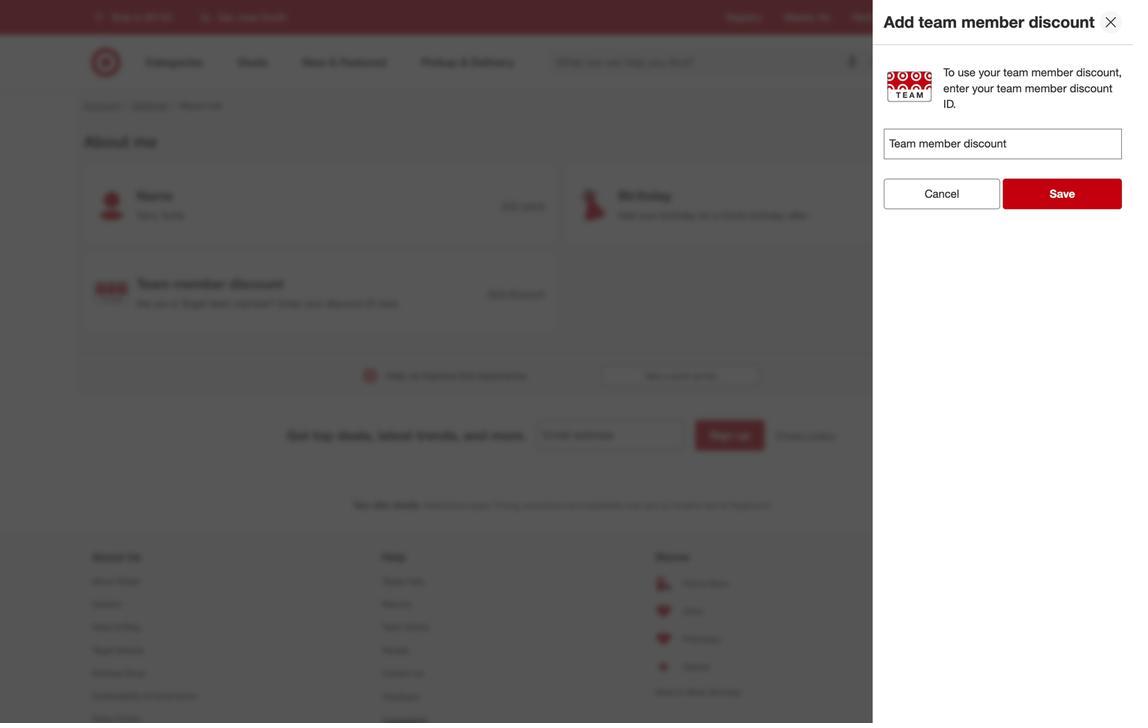 Task type: locate. For each thing, give the bounding box(es) containing it.
enter
[[944, 82, 969, 95]]

privacy
[[776, 430, 808, 442]]

1 vertical spatial store
[[687, 688, 707, 698]]

target inside 'link'
[[913, 11, 940, 23]]

clinic
[[683, 607, 704, 617]]

me right settings link
[[208, 99, 222, 111]]

birthday inside button
[[992, 200, 1028, 212]]

find inside find stores "link"
[[990, 11, 1009, 23]]

pricing,
[[494, 501, 522, 511]]

store
[[708, 579, 728, 589], [687, 688, 707, 698]]

me down settings
[[134, 132, 157, 151]]

none text field inside add team member discount dialog
[[884, 129, 1122, 159]]

about down account link
[[84, 132, 129, 151]]

team
[[919, 12, 957, 32], [1004, 66, 1029, 79], [997, 82, 1022, 95], [210, 298, 231, 310]]

about me right settings link
[[179, 99, 222, 111]]

find inside the 'find a store' link
[[683, 579, 699, 589]]

1 vertical spatial me
[[134, 132, 157, 151]]

target up returns
[[382, 576, 405, 587]]

cancel button
[[884, 179, 1000, 209]]

deals,
[[337, 428, 374, 444]]

save
[[1050, 187, 1076, 201]]

feedback button
[[382, 685, 470, 710]]

here.
[[378, 298, 400, 310]]

target for target brands
[[92, 645, 115, 656]]

name
[[136, 188, 173, 204]]

add discount
[[488, 288, 546, 300]]

0 horizontal spatial about me
[[84, 132, 157, 151]]

0 vertical spatial us
[[127, 551, 141, 564]]

birthday left offer.
[[749, 210, 785, 222]]

& for sustainability
[[144, 691, 149, 702]]

store for in-
[[687, 688, 707, 698]]

optical link
[[656, 653, 742, 681]]

0 vertical spatial me
[[208, 99, 222, 111]]

None text field
[[884, 129, 1122, 159]]

1 vertical spatial us
[[414, 668, 424, 679]]

vary
[[644, 501, 659, 511]]

help left us
[[386, 370, 406, 382]]

add
[[884, 12, 914, 32], [971, 200, 989, 212], [618, 210, 636, 222], [488, 288, 505, 300]]

target right redcard
[[913, 11, 940, 23]]

a inside team member discount are you a target team member? enter your discount id here.
[[172, 298, 178, 310]]

edit name button
[[501, 198, 546, 213]]

0 vertical spatial stores
[[1011, 11, 1039, 23]]

birthday
[[618, 188, 672, 204]]

0 vertical spatial store
[[708, 579, 728, 589]]

0 vertical spatial &
[[115, 622, 121, 633]]

discount inside button
[[508, 288, 546, 300]]

policy
[[810, 430, 836, 442]]

0 horizontal spatial us
[[127, 551, 141, 564]]

may
[[626, 501, 641, 511]]

1 vertical spatial circle
[[721, 210, 746, 222]]

take a quick survey button
[[601, 365, 761, 387]]

0 vertical spatial about me
[[179, 99, 222, 111]]

target inside team member discount are you a target team member? enter your discount id here.
[[180, 298, 207, 310]]

birthday
[[992, 200, 1028, 212], [661, 210, 696, 222], [749, 210, 785, 222]]

about
[[179, 99, 206, 111], [84, 132, 129, 151], [92, 551, 124, 564], [92, 576, 115, 587]]

add inside button
[[971, 200, 989, 212]]

help for help
[[382, 551, 406, 564]]

about target
[[92, 576, 140, 587]]

in-
[[677, 688, 687, 698]]

about me
[[179, 99, 222, 111], [84, 132, 157, 151]]

team left member?
[[210, 298, 231, 310]]

target help
[[382, 576, 425, 587]]

help up returns link
[[407, 576, 425, 587]]

get top deals, latest trends, and more.
[[287, 428, 527, 444]]

*
[[352, 499, 355, 508]]

find up clinic
[[683, 579, 699, 589]]

target right you
[[180, 298, 207, 310]]

find a store link
[[656, 570, 742, 598]]

store inside more in-store services link
[[687, 688, 707, 698]]

target for target help
[[382, 576, 405, 587]]

stores
[[1011, 11, 1039, 23], [656, 551, 690, 564]]

shop
[[126, 668, 145, 679]]

0 horizontal spatial &
[[115, 622, 121, 633]]

& inside news & blog link
[[115, 622, 121, 633]]

0 vertical spatial find
[[990, 11, 1009, 23]]

help up target help
[[382, 551, 406, 564]]

1 horizontal spatial store
[[708, 579, 728, 589]]

by
[[662, 501, 670, 511]]

2 horizontal spatial birthday
[[992, 200, 1028, 212]]

are
[[136, 298, 151, 310]]

find a store
[[683, 579, 728, 589]]

help
[[386, 370, 406, 382], [382, 551, 406, 564], [407, 576, 425, 587]]

blog
[[123, 622, 140, 633]]

search button
[[862, 47, 896, 81]]

add inside button
[[488, 288, 505, 300]]

at
[[721, 501, 728, 511]]

bullseye
[[92, 668, 123, 679]]

1 horizontal spatial stores
[[1011, 11, 1039, 23]]

more.
[[491, 428, 527, 444]]

discount inside to use your team member discount, enter your team member discount id.
[[1070, 82, 1113, 95]]

and left availability
[[569, 501, 583, 511]]

name terry turtle
[[136, 188, 185, 222]]

1 horizontal spatial me
[[208, 99, 222, 111]]

pharmacy link
[[656, 626, 742, 653]]

name
[[521, 200, 546, 212]]

latest
[[378, 428, 413, 444]]

& left blog at left bottom
[[115, 622, 121, 633]]

turtle
[[161, 210, 185, 222]]

circle up to
[[943, 11, 968, 23]]

1 vertical spatial help
[[382, 551, 406, 564]]

sustainability & governance link
[[92, 685, 197, 708]]

help for help us improve this experience.
[[386, 370, 406, 382]]

0 horizontal spatial circle
[[721, 210, 746, 222]]

circle inside birthday add your birthday for a circle birthday offer.
[[721, 210, 746, 222]]

1 horizontal spatial &
[[144, 691, 149, 702]]

see
[[355, 501, 370, 511]]

a
[[713, 210, 719, 222], [172, 298, 178, 310], [664, 371, 668, 381], [702, 579, 706, 589]]

this
[[459, 370, 475, 382]]

a right take
[[664, 371, 668, 381]]

ad
[[818, 11, 830, 23]]

survey
[[693, 371, 717, 381]]

1 horizontal spatial find
[[990, 11, 1009, 23]]

and left more.
[[464, 428, 487, 444]]

sign up
[[710, 429, 750, 443]]

team right use
[[1004, 66, 1029, 79]]

& down bullseye shop link
[[144, 691, 149, 702]]

us
[[127, 551, 141, 564], [414, 668, 424, 679]]

us for contact us
[[414, 668, 424, 679]]

0 horizontal spatial and
[[464, 428, 487, 444]]

2 horizontal spatial and
[[705, 501, 719, 511]]

store for a
[[708, 579, 728, 589]]

brands
[[117, 645, 144, 656]]

& inside sustainability & governance link
[[144, 691, 149, 702]]

1 vertical spatial &
[[144, 691, 149, 702]]

your right use
[[979, 66, 1001, 79]]

add inside dialog
[[884, 12, 914, 32]]

offer.
[[788, 210, 809, 222]]

track orders
[[382, 622, 429, 633]]

weekly ad
[[784, 11, 830, 23]]

birthday left save
[[992, 200, 1028, 212]]

about up about target
[[92, 551, 124, 564]]

us up about target link
[[127, 551, 141, 564]]

and
[[464, 428, 487, 444], [569, 501, 583, 511], [705, 501, 719, 511]]

0 horizontal spatial store
[[687, 688, 707, 698]]

birthday left for
[[661, 210, 696, 222]]

1 vertical spatial about me
[[84, 132, 157, 151]]

and left at
[[705, 501, 719, 511]]

1 vertical spatial find
[[683, 579, 699, 589]]

1 horizontal spatial us
[[414, 668, 424, 679]]

bullseye shop
[[92, 668, 145, 679]]

1 horizontal spatial circle
[[943, 11, 968, 23]]

0 horizontal spatial me
[[134, 132, 157, 151]]

experience.
[[478, 370, 528, 382]]

your right enter
[[305, 298, 323, 310]]

a inside birthday add your birthday for a circle birthday offer.
[[713, 210, 719, 222]]

None text field
[[538, 421, 684, 451]]

stores inside "link"
[[1011, 11, 1039, 23]]

us right contact
[[414, 668, 424, 679]]

find stores
[[990, 11, 1039, 23]]

add team member discount dialog
[[873, 0, 1133, 724]]

a right you
[[172, 298, 178, 310]]

find right target circle
[[990, 11, 1009, 23]]

a right for
[[713, 210, 719, 222]]

search
[[862, 57, 896, 71]]

about me down account link
[[84, 132, 157, 151]]

0 vertical spatial help
[[386, 370, 406, 382]]

circle right for
[[721, 210, 746, 222]]

store up clinic link
[[708, 579, 728, 589]]

sign up button
[[695, 421, 765, 451]]

team inside team member discount are you a target team member? enter your discount id here.
[[210, 298, 231, 310]]

availability
[[585, 501, 623, 511]]

take
[[645, 371, 661, 381]]

target down 'news'
[[92, 645, 115, 656]]

What can we help you find? suggestions appear below search field
[[548, 47, 872, 78]]

* see offer details. restrictions apply. pricing, promotions and availability may vary by location and at target.com
[[352, 499, 771, 511]]

store down the optical link
[[687, 688, 707, 698]]

more
[[656, 688, 675, 698]]

0 vertical spatial circle
[[943, 11, 968, 23]]

0 horizontal spatial stores
[[656, 551, 690, 564]]

store inside the 'find a store' link
[[708, 579, 728, 589]]

your down birthday
[[639, 210, 658, 222]]

0 horizontal spatial find
[[683, 579, 699, 589]]



Task type: describe. For each thing, give the bounding box(es) containing it.
track orders link
[[382, 616, 470, 639]]

id.
[[944, 97, 956, 111]]

a inside 'button'
[[664, 371, 668, 381]]

team member discount are you a target team member? enter your discount id here.
[[136, 276, 400, 310]]

target for target circle
[[913, 11, 940, 23]]

to
[[944, 66, 955, 79]]

pharmacy
[[683, 634, 721, 645]]

member?
[[234, 298, 276, 310]]

circle inside 'link'
[[943, 11, 968, 23]]

find for find a store
[[683, 579, 699, 589]]

save button
[[1003, 179, 1122, 209]]

add for add birthday
[[971, 200, 989, 212]]

sign
[[710, 429, 734, 443]]

your inside team member discount are you a target team member? enter your discount id here.
[[305, 298, 323, 310]]

registry
[[726, 11, 762, 23]]

add inside birthday add your birthday for a circle birthday offer.
[[618, 210, 636, 222]]

redcard link
[[852, 10, 891, 24]]

a up clinic link
[[702, 579, 706, 589]]

team right enter
[[997, 82, 1022, 95]]

help us improve this experience.
[[386, 370, 528, 382]]

location
[[673, 501, 702, 511]]

contact us
[[382, 668, 424, 679]]

us for about us
[[127, 551, 141, 564]]

contact
[[382, 668, 412, 679]]

governance
[[152, 691, 197, 702]]

weekly ad link
[[784, 10, 830, 24]]

up
[[737, 429, 750, 443]]

your down use
[[973, 82, 994, 95]]

find stores link
[[990, 10, 1039, 24]]

restrictions
[[424, 501, 468, 511]]

orders
[[404, 622, 429, 633]]

add for add discount
[[488, 288, 505, 300]]

edit name
[[502, 200, 546, 212]]

returns link
[[382, 593, 470, 616]]

promotions
[[524, 501, 566, 511]]

track
[[382, 622, 402, 633]]

quick
[[670, 371, 691, 381]]

add birthday button
[[970, 198, 1028, 213]]

news & blog
[[92, 622, 140, 633]]

0 horizontal spatial birthday
[[661, 210, 696, 222]]

registry link
[[726, 10, 762, 24]]

bullseye shop link
[[92, 662, 197, 685]]

target brands
[[92, 645, 144, 656]]

apply.
[[470, 501, 492, 511]]

1 horizontal spatial birthday
[[749, 210, 785, 222]]

careers
[[92, 599, 121, 610]]

team up to
[[919, 12, 957, 32]]

about us
[[92, 551, 141, 564]]

your inside birthday add your birthday for a circle birthday offer.
[[639, 210, 658, 222]]

news & blog link
[[92, 616, 197, 639]]

for
[[699, 210, 711, 222]]

privacy policy
[[776, 430, 836, 442]]

more in-store services
[[656, 688, 742, 698]]

us
[[409, 370, 419, 382]]

target.com
[[730, 501, 771, 511]]

team
[[136, 276, 170, 292]]

optical
[[683, 662, 710, 673]]

you
[[154, 298, 170, 310]]

careers link
[[92, 593, 197, 616]]

2 vertical spatial help
[[407, 576, 425, 587]]

privacy policy link
[[776, 429, 836, 443]]

use
[[958, 66, 976, 79]]

1 horizontal spatial about me
[[179, 99, 222, 111]]

details.
[[393, 501, 421, 511]]

settings link
[[132, 99, 168, 111]]

services
[[709, 688, 742, 698]]

recalls
[[382, 645, 409, 656]]

target circle
[[913, 11, 968, 23]]

member inside team member discount are you a target team member? enter your discount id here.
[[173, 276, 226, 292]]

find for find stores
[[990, 11, 1009, 23]]

about right settings link
[[179, 99, 206, 111]]

feedback
[[383, 692, 420, 703]]

1 vertical spatial stores
[[656, 551, 690, 564]]

get
[[287, 428, 309, 444]]

weekly
[[784, 11, 815, 23]]

offer
[[372, 501, 391, 511]]

cancel
[[925, 187, 960, 201]]

target circle link
[[913, 10, 968, 24]]

account link
[[84, 99, 120, 111]]

add birthday
[[971, 200, 1028, 212]]

target brands link
[[92, 639, 197, 662]]

target down about us in the bottom of the page
[[117, 576, 140, 587]]

about up careers
[[92, 576, 115, 587]]

& for news
[[115, 622, 121, 633]]

settings
[[132, 99, 168, 111]]

add discount button
[[487, 286, 546, 302]]

1 horizontal spatial and
[[569, 501, 583, 511]]

improve
[[422, 370, 457, 382]]

add for add team member discount
[[884, 12, 914, 32]]

enter
[[279, 298, 302, 310]]

returns
[[382, 599, 411, 610]]

more in-store services link
[[656, 681, 742, 704]]

id
[[366, 298, 376, 310]]

terry
[[136, 210, 158, 222]]

discount,
[[1077, 66, 1122, 79]]



Task type: vqa. For each thing, say whether or not it's contained in the screenshot.
"What's"
no



